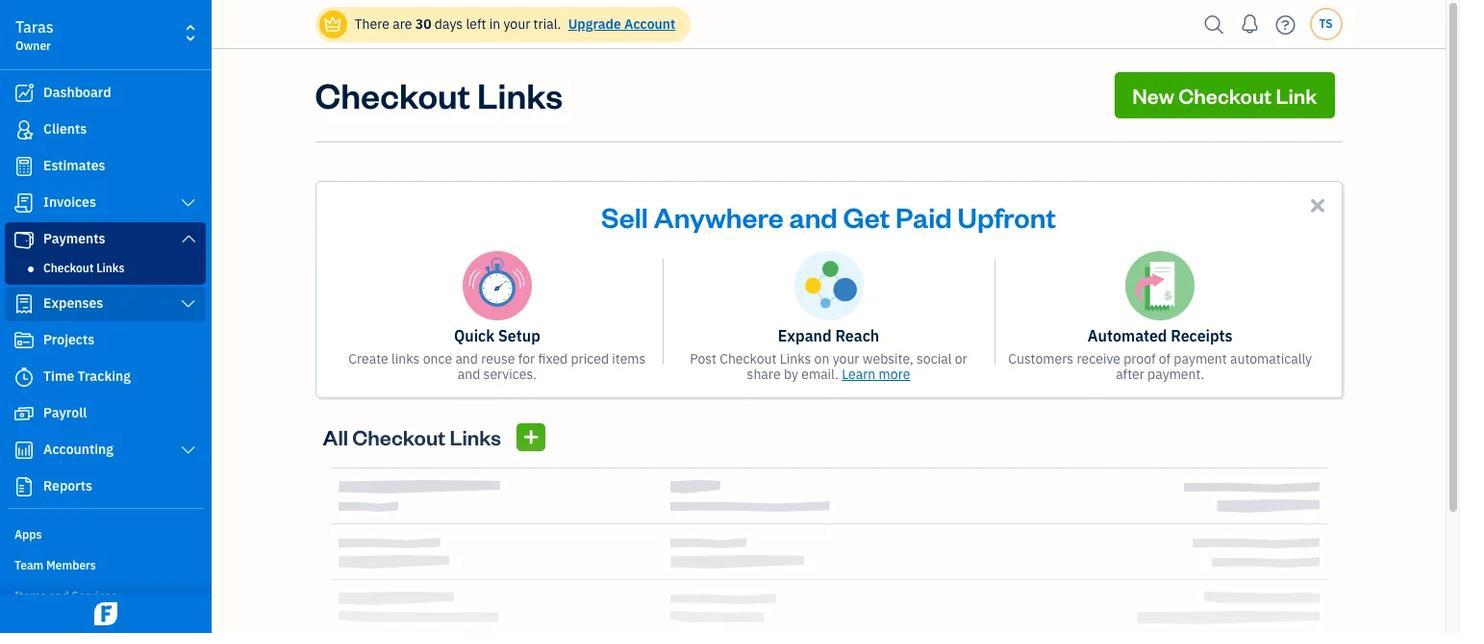 Task type: describe. For each thing, give the bounding box(es) containing it.
learn more
[[842, 366, 911, 383]]

new checkout link button
[[1115, 72, 1335, 118]]

estimate image
[[13, 157, 36, 176]]

account
[[624, 15, 676, 33]]

anywhere
[[654, 198, 784, 235]]

services.
[[484, 366, 537, 383]]

close image
[[1307, 194, 1329, 216]]

projects
[[43, 331, 95, 348]]

report image
[[13, 477, 36, 496]]

automatically
[[1230, 350, 1312, 368]]

ts button
[[1310, 8, 1343, 40]]

money image
[[13, 404, 36, 423]]

clients link
[[5, 113, 206, 147]]

1 horizontal spatial checkout links
[[315, 72, 563, 117]]

customers
[[1009, 350, 1074, 368]]

reports link
[[5, 470, 206, 504]]

taras owner
[[15, 17, 53, 53]]

fixed
[[538, 350, 568, 368]]

freshbooks image
[[90, 602, 121, 625]]

apps link
[[5, 520, 206, 548]]

estimates
[[43, 157, 105, 174]]

sell
[[601, 198, 648, 235]]

and down quick on the left bottom
[[455, 350, 478, 368]]

your inside post checkout links on your website, social or share by email.
[[833, 350, 860, 368]]

upgrade account link
[[564, 15, 676, 33]]

members
[[46, 558, 96, 572]]

chevron large down image for invoices
[[180, 195, 197, 211]]

left
[[466, 15, 486, 33]]

or
[[955, 350, 968, 368]]

crown image
[[323, 14, 343, 34]]

accounting link
[[5, 433, 206, 468]]

create new checkout link image
[[522, 425, 540, 449]]

checkout links link
[[9, 257, 202, 280]]

owner
[[15, 38, 51, 53]]

setup
[[498, 326, 540, 345]]

of
[[1159, 350, 1171, 368]]

reuse
[[481, 350, 515, 368]]

expand reach image
[[794, 251, 863, 320]]

there
[[355, 15, 390, 33]]

receive
[[1077, 350, 1121, 368]]

checkout links inside main element
[[43, 261, 125, 275]]

dashboard
[[43, 84, 111, 101]]

link
[[1276, 82, 1318, 109]]

team members link
[[5, 550, 206, 579]]

all checkout links
[[323, 423, 501, 450]]

reach
[[835, 326, 880, 345]]

quick setup image
[[463, 251, 532, 320]]

get
[[843, 198, 890, 235]]

payroll
[[43, 404, 87, 421]]

expense image
[[13, 294, 36, 314]]

invoices link
[[5, 186, 206, 220]]

more
[[879, 366, 911, 383]]

sell anywhere and get paid upfront
[[601, 198, 1056, 235]]

checkout inside main element
[[43, 261, 94, 275]]

expand reach
[[778, 326, 880, 345]]

automated receipts image
[[1126, 251, 1195, 320]]

estimates link
[[5, 149, 206, 184]]

time tracking
[[43, 368, 131, 385]]

are
[[393, 15, 412, 33]]

apps
[[14, 527, 42, 542]]

invoice image
[[13, 193, 36, 213]]

upgrade
[[568, 15, 621, 33]]

in
[[489, 15, 500, 33]]

checkout down are
[[315, 72, 470, 117]]

social
[[917, 350, 952, 368]]

0 horizontal spatial your
[[504, 15, 530, 33]]

invoices
[[43, 193, 96, 211]]

links left create new checkout link image
[[450, 423, 501, 450]]

chevron large down image for expenses
[[180, 296, 197, 312]]



Task type: locate. For each thing, give the bounding box(es) containing it.
clients
[[43, 120, 87, 138]]

items and services image
[[14, 588, 206, 603]]

links inside main element
[[96, 261, 125, 275]]

proof
[[1124, 350, 1156, 368]]

checkout inside button
[[1179, 82, 1272, 109]]

chevron large down image down checkout links link
[[180, 296, 197, 312]]

payments link
[[5, 222, 206, 257]]

all
[[323, 423, 348, 450]]

receipts
[[1171, 326, 1233, 345]]

links
[[392, 350, 420, 368]]

1 vertical spatial your
[[833, 350, 860, 368]]

chevron large down image up payments 'link'
[[180, 195, 197, 211]]

links down 'there are 30 days left in your trial. upgrade account'
[[477, 72, 563, 117]]

your right in
[[504, 15, 530, 33]]

and left reuse
[[458, 366, 480, 383]]

1 vertical spatial checkout links
[[43, 261, 125, 275]]

learn
[[842, 366, 876, 383]]

chevron large down image up reports link on the bottom left of page
[[180, 443, 197, 458]]

go to help image
[[1270, 10, 1301, 39]]

email.
[[802, 366, 839, 383]]

reports
[[43, 477, 92, 495]]

chevron large down image inside expenses link
[[180, 296, 197, 312]]

quick setup create links once and reuse for fixed priced items and services.
[[349, 326, 646, 383]]

on
[[814, 350, 830, 368]]

time
[[43, 368, 74, 385]]

chevron large down image for payments
[[180, 231, 197, 246]]

chevron large down image for accounting
[[180, 443, 197, 458]]

chevron large down image inside payments 'link'
[[180, 231, 197, 246]]

1 vertical spatial chevron large down image
[[180, 296, 197, 312]]

0 vertical spatial checkout links
[[315, 72, 563, 117]]

automated
[[1088, 326, 1167, 345]]

payment.
[[1148, 366, 1205, 383]]

by
[[784, 366, 798, 383]]

chart image
[[13, 441, 36, 460]]

projects link
[[5, 323, 206, 358]]

checkout right all
[[352, 423, 446, 450]]

checkout right the post
[[720, 350, 777, 368]]

links down expand
[[780, 350, 811, 368]]

1 vertical spatial chevron large down image
[[180, 443, 197, 458]]

website,
[[863, 350, 914, 368]]

checkout
[[315, 72, 470, 117], [1179, 82, 1272, 109], [43, 261, 94, 275], [720, 350, 777, 368], [352, 423, 446, 450]]

30
[[415, 15, 432, 33]]

main element
[[0, 0, 274, 633]]

chevron large down image up checkout links link
[[180, 231, 197, 246]]

after
[[1116, 366, 1145, 383]]

client image
[[13, 120, 36, 140]]

chevron large down image
[[180, 231, 197, 246], [180, 296, 197, 312]]

taras
[[15, 17, 53, 37]]

payment image
[[13, 230, 36, 249]]

links down payments 'link'
[[96, 261, 125, 275]]

and left the get
[[789, 198, 838, 235]]

items
[[612, 350, 646, 368]]

chevron large down image inside accounting link
[[180, 443, 197, 458]]

0 vertical spatial chevron large down image
[[180, 195, 197, 211]]

new
[[1133, 82, 1175, 109]]

your right on on the right bottom of page
[[833, 350, 860, 368]]

0 vertical spatial your
[[504, 15, 530, 33]]

tracking
[[77, 368, 131, 385]]

1 chevron large down image from the top
[[180, 195, 197, 211]]

quick
[[454, 326, 495, 345]]

ts
[[1319, 16, 1333, 31]]

time tracking link
[[5, 360, 206, 394]]

paid
[[896, 198, 952, 235]]

expand
[[778, 326, 832, 345]]

checkout inside post checkout links on your website, social or share by email.
[[720, 350, 777, 368]]

project image
[[13, 331, 36, 350]]

upfront
[[958, 198, 1056, 235]]

dashboard link
[[5, 76, 206, 111]]

links inside post checkout links on your website, social or share by email.
[[780, 350, 811, 368]]

share
[[747, 366, 781, 383]]

post checkout links on your website, social or share by email.
[[690, 350, 968, 383]]

checkout for new checkout link
[[1179, 82, 1272, 109]]

checkout left link
[[1179, 82, 1272, 109]]

expenses link
[[5, 287, 206, 321]]

priced
[[571, 350, 609, 368]]

checkout down payments
[[43, 261, 94, 275]]

links
[[477, 72, 563, 117], [96, 261, 125, 275], [780, 350, 811, 368], [450, 423, 501, 450]]

expenses
[[43, 294, 103, 312]]

2 chevron large down image from the top
[[180, 296, 197, 312]]

1 horizontal spatial your
[[833, 350, 860, 368]]

search image
[[1199, 10, 1230, 39]]

post
[[690, 350, 717, 368]]

payments
[[43, 230, 105, 247]]

checkout links down payments
[[43, 261, 125, 275]]

once
[[423, 350, 452, 368]]

1 chevron large down image from the top
[[180, 231, 197, 246]]

team members
[[14, 558, 96, 572]]

0 horizontal spatial checkout links
[[43, 261, 125, 275]]

notifications image
[[1235, 5, 1266, 43]]

days
[[435, 15, 463, 33]]

for
[[518, 350, 535, 368]]

2 chevron large down image from the top
[[180, 443, 197, 458]]

checkout for post checkout links on your website, social or share by email.
[[720, 350, 777, 368]]

checkout links down days
[[315, 72, 563, 117]]

0 vertical spatial chevron large down image
[[180, 231, 197, 246]]

dashboard image
[[13, 84, 36, 103]]

payroll link
[[5, 396, 206, 431]]

chevron large down image
[[180, 195, 197, 211], [180, 443, 197, 458]]

and
[[789, 198, 838, 235], [455, 350, 478, 368], [458, 366, 480, 383]]

payment
[[1174, 350, 1227, 368]]

team
[[14, 558, 44, 572]]

chevron large down image inside invoices link
[[180, 195, 197, 211]]

timer image
[[13, 368, 36, 387]]

your
[[504, 15, 530, 33], [833, 350, 860, 368]]

new checkout link
[[1133, 82, 1318, 109]]

accounting
[[43, 441, 113, 458]]

there are 30 days left in your trial. upgrade account
[[355, 15, 676, 33]]

automated receipts customers receive proof of payment automatically after payment.
[[1009, 326, 1312, 383]]

trial.
[[534, 15, 561, 33]]

checkout links
[[315, 72, 563, 117], [43, 261, 125, 275]]

create
[[349, 350, 388, 368]]

checkout for all checkout links
[[352, 423, 446, 450]]



Task type: vqa. For each thing, say whether or not it's contained in the screenshot.
on at the bottom of page
yes



